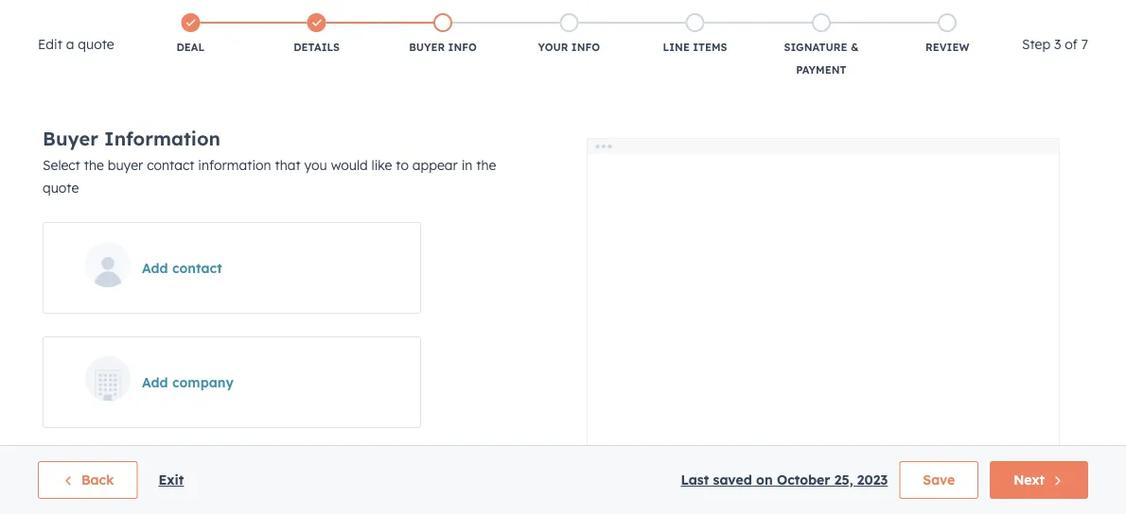 Task type: locate. For each thing, give the bounding box(es) containing it.
company
[[172, 374, 234, 391]]

0 vertical spatial add
[[142, 260, 168, 276]]

2 info from the left
[[572, 41, 600, 54]]

contact inside buyer information select the buyer contact information that you would like to appear in the quote
[[147, 157, 194, 174]]

Search search field
[[45, 249, 269, 287]]

1 info from the left
[[448, 41, 477, 54]]

step
[[1022, 36, 1051, 53]]

review
[[926, 41, 970, 54]]

deal completed list item
[[127, 9, 254, 59]]

banner inside page section element
[[45, 100, 1081, 131]]

review list item
[[885, 9, 1011, 59]]

2 menu item from the left
[[1006, 0, 1104, 30]]

0 horizontal spatial menu item
[[859, 0, 863, 30]]

0 vertical spatial to
[[396, 157, 409, 174]]

1 add from the top
[[142, 260, 168, 276]]

1 horizontal spatial deal
[[176, 41, 205, 54]]

search button
[[1077, 40, 1109, 72]]

to down information in the top left of the page
[[200, 180, 216, 199]]

1 vertical spatial you
[[613, 180, 641, 199]]

menu item up step 3 of 7
[[1006, 0, 1104, 30]]

0 horizontal spatial deal
[[123, 360, 153, 376]]

line items
[[663, 41, 727, 54]]

quotes
[[556, 180, 608, 199]]

1 the from the left
[[84, 157, 104, 174]]

list
[[127, 9, 1011, 81]]

quote owner
[[586, 320, 674, 334]]

1 horizontal spatial the
[[476, 157, 496, 174]]

1 horizontal spatial you
[[613, 180, 641, 199]]

up
[[95, 180, 114, 199]]

save button
[[900, 462, 979, 500]]

0 horizontal spatial to
[[200, 180, 216, 199]]

0 vertical spatial deal
[[176, 41, 205, 54]]

you inside buyer information select the buyer contact information that you would like to appear in the quote
[[304, 157, 327, 174]]

next
[[1014, 472, 1045, 489]]

set up payments to collect payments within hubspot from any quotes you create.
[[65, 180, 698, 199]]

information
[[198, 157, 271, 174]]

1 vertical spatial contact
[[172, 260, 222, 276]]

payments down buyer at the top
[[119, 180, 195, 199]]

marketplaces image
[[876, 9, 894, 26]]

set
[[65, 180, 90, 199]]

2 add from the top
[[142, 374, 168, 391]]

next button
[[990, 462, 1089, 500]]

1 horizontal spatial info
[[572, 41, 600, 54]]

upgrade
[[793, 9, 846, 25]]

add inside "button"
[[142, 260, 168, 276]]

your
[[538, 41, 568, 54]]

2 payments from the left
[[276, 180, 352, 199]]

line items list item
[[632, 9, 758, 59]]

buyer
[[409, 41, 445, 54], [43, 127, 98, 150]]

0 horizontal spatial the
[[84, 157, 104, 174]]

0 vertical spatial quote
[[78, 36, 114, 53]]

exit
[[158, 472, 184, 489]]

0 horizontal spatial buyer
[[43, 127, 98, 150]]

payments
[[119, 180, 195, 199], [276, 180, 352, 199]]

4 column header from the left
[[951, 307, 1080, 348]]

to right the like
[[396, 157, 409, 174]]

0 vertical spatial contact
[[147, 157, 194, 174]]

buyer inside buyer information select the buyer contact information that you would like to appear in the quote
[[43, 127, 98, 150]]

1 vertical spatial to
[[200, 180, 216, 199]]

3
[[1054, 36, 1061, 53]]

0 horizontal spatial you
[[304, 157, 327, 174]]

of
[[1065, 36, 1078, 53]]

add inside button
[[142, 374, 168, 391]]

add for add contact
[[142, 260, 168, 276]]

to inside buyer information select the buyer contact information that you would like to appear in the quote
[[396, 157, 409, 174]]

info
[[448, 41, 477, 54], [572, 41, 600, 54]]

edit
[[38, 36, 62, 53]]

quote right "a"
[[78, 36, 114, 53]]

info inside buyer info list item
[[448, 41, 477, 54]]

Search HubSpot search field
[[860, 40, 1092, 72]]

the up up
[[84, 157, 104, 174]]

1 horizontal spatial menu item
[[1006, 0, 1104, 30]]

step 3 of 7
[[1022, 36, 1089, 53]]

sample
[[69, 360, 119, 376]]

2 column header from the left
[[692, 307, 822, 348]]

buyer information main content
[[43, 127, 1084, 515]]

0 vertical spatial you
[[304, 157, 327, 174]]

deal inside "list item"
[[176, 41, 205, 54]]

you right the quotes
[[613, 180, 641, 199]]

the
[[84, 157, 104, 174], [476, 157, 496, 174]]

1 horizontal spatial to
[[396, 157, 409, 174]]

quote
[[78, 36, 114, 53], [43, 180, 79, 196]]

within
[[357, 180, 404, 199]]

column header
[[434, 307, 563, 348], [692, 307, 822, 348], [822, 307, 951, 348], [951, 307, 1080, 348]]

appear
[[413, 157, 458, 174]]

you
[[304, 157, 327, 174], [613, 180, 641, 199]]

on
[[756, 472, 773, 489]]

upgrade menu
[[759, 0, 1104, 30]]

the right the in
[[476, 157, 496, 174]]

add
[[142, 260, 168, 276], [142, 374, 168, 391]]

hubspot
[[409, 180, 476, 199]]

1 horizontal spatial buyer
[[409, 41, 445, 54]]

contact
[[147, 157, 194, 174], [172, 260, 222, 276]]

1 vertical spatial add
[[142, 374, 168, 391]]

info right your
[[572, 41, 600, 54]]

sample deal
[[69, 360, 153, 376]]

quote down select
[[43, 180, 79, 196]]

you right that
[[304, 157, 327, 174]]

saved
[[713, 472, 752, 489]]

1 vertical spatial quote
[[43, 180, 79, 196]]

last saved on october 25, 2023
[[681, 472, 888, 489]]

buyer for info
[[409, 41, 445, 54]]

info inside your info list item
[[572, 41, 600, 54]]

previous page image
[[418, 413, 441, 436]]

info left your
[[448, 41, 477, 54]]

line
[[663, 41, 690, 54]]

menu item left marketplaces popup button
[[859, 0, 863, 30]]

0 horizontal spatial payments
[[119, 180, 195, 199]]

1 vertical spatial buyer
[[43, 127, 98, 150]]

contact down the information
[[147, 157, 194, 174]]

0 horizontal spatial info
[[448, 41, 477, 54]]

contact inside "button"
[[172, 260, 222, 276]]

1 horizontal spatial payments
[[276, 180, 352, 199]]

deal
[[176, 41, 205, 54], [123, 360, 153, 376]]

menu item
[[859, 0, 863, 30], [1006, 0, 1104, 30]]

buyer inside buyer info list item
[[409, 41, 445, 54]]

contact down collect
[[172, 260, 222, 276]]

details completed list item
[[254, 9, 380, 59]]

add for add company
[[142, 374, 168, 391]]

to
[[396, 157, 409, 174], [200, 180, 216, 199]]

would
[[331, 157, 368, 174]]

payments down that
[[276, 180, 352, 199]]

0 vertical spatial buyer
[[409, 41, 445, 54]]

your info
[[538, 41, 600, 54]]

to inside page section element
[[200, 180, 216, 199]]

list containing deal
[[127, 9, 1011, 81]]

banner
[[45, 100, 1081, 131]]

create.
[[646, 180, 698, 199]]



Task type: vqa. For each thing, say whether or not it's contained in the screenshot.
Add company's ADD
yes



Task type: describe. For each thing, give the bounding box(es) containing it.
owner
[[629, 320, 674, 334]]

signature & payment
[[784, 41, 859, 77]]

from
[[481, 180, 517, 199]]

signature
[[784, 41, 848, 54]]

select
[[43, 157, 80, 174]]

&
[[851, 41, 859, 54]]

your info list item
[[506, 9, 632, 59]]

add contact
[[142, 260, 222, 276]]

you inside page section element
[[613, 180, 641, 199]]

october
[[777, 472, 831, 489]]

items
[[693, 41, 727, 54]]

quote inside buyer information select the buyer contact information that you would like to appear in the quote
[[43, 180, 79, 196]]

marketplaces button
[[865, 0, 905, 30]]

exit button
[[158, 469, 184, 492]]

payment
[[796, 63, 847, 77]]

back
[[81, 472, 114, 489]]

save
[[923, 472, 955, 489]]

settings image
[[948, 8, 965, 25]]

collect
[[221, 180, 271, 199]]

last
[[681, 472, 709, 489]]

buyer information select the buyer contact information that you would like to appear in the quote
[[43, 127, 496, 196]]

1 column header from the left
[[434, 307, 563, 348]]

buyer info
[[409, 41, 477, 54]]

buyer for information
[[43, 127, 98, 150]]

info for your info
[[572, 41, 600, 54]]

page section element
[[0, 81, 1126, 229]]

25,
[[835, 472, 853, 489]]

signature & payment list item
[[758, 9, 885, 81]]

info for buyer info
[[448, 41, 477, 54]]

3 column header from the left
[[822, 307, 951, 348]]

any
[[522, 180, 551, 199]]

help image
[[916, 9, 933, 26]]

2023
[[857, 472, 888, 489]]

information
[[104, 127, 221, 150]]

owners:
[[376, 259, 426, 276]]

edit a quote
[[38, 36, 114, 53]]

add company
[[142, 374, 234, 391]]

add company button
[[142, 372, 234, 394]]

last saved on october 25, 2023 button
[[681, 469, 888, 492]]

like
[[372, 157, 392, 174]]

that
[[275, 157, 301, 174]]

buyer info list item
[[380, 9, 506, 59]]

7
[[1082, 36, 1089, 53]]

quote
[[586, 320, 626, 334]]

help button
[[909, 0, 941, 30]]

1 payments from the left
[[119, 180, 195, 199]]

archive status:
[[519, 259, 610, 276]]

in
[[462, 157, 473, 174]]

1 vertical spatial deal
[[123, 360, 153, 376]]

2 the from the left
[[476, 157, 496, 174]]

add contact button
[[142, 257, 222, 280]]

sample deal button
[[69, 360, 256, 376]]

a
[[66, 36, 74, 53]]

search image
[[1087, 49, 1100, 62]]

back button
[[38, 462, 138, 500]]

upgrade image
[[772, 9, 789, 26]]

archive
[[519, 259, 565, 276]]

1 menu item from the left
[[859, 0, 863, 30]]

status:
[[569, 259, 610, 276]]

buyer
[[108, 157, 143, 174]]

settings link
[[945, 5, 968, 25]]

details
[[294, 41, 340, 54]]



